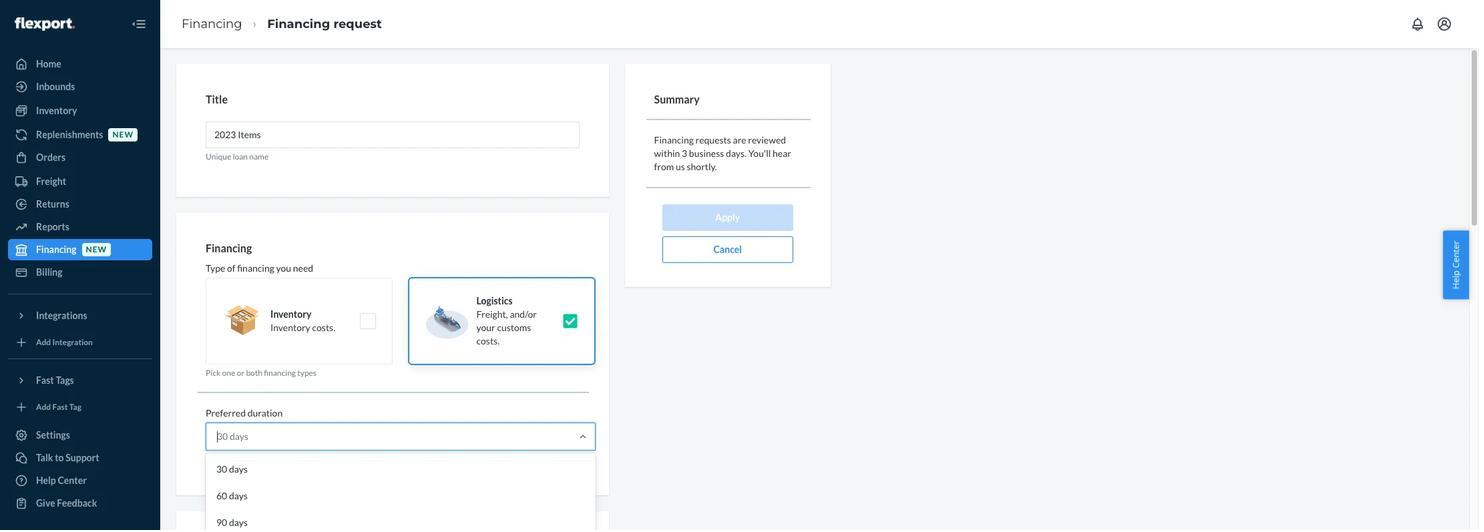 Task type: locate. For each thing, give the bounding box(es) containing it.
days
[[230, 431, 248, 443], [229, 464, 248, 475], [229, 491, 248, 502], [229, 517, 248, 529]]

financing
[[182, 16, 242, 31], [267, 16, 330, 31], [654, 134, 694, 145], [206, 242, 252, 254], [36, 244, 77, 255]]

30 days up 60 days
[[216, 464, 248, 475]]

days up installment
[[230, 431, 248, 443]]

inventory down you
[[271, 309, 312, 320]]

1 vertical spatial new
[[86, 245, 107, 255]]

1 vertical spatial financing
[[264, 368, 296, 378]]

days right the 90 at the bottom left
[[229, 517, 248, 529]]

add down fast tags
[[36, 402, 51, 412]]

0 horizontal spatial new
[[86, 245, 107, 255]]

check square image
[[563, 314, 579, 330]]

0 vertical spatial new
[[113, 130, 134, 140]]

help center
[[1451, 241, 1463, 290], [36, 475, 87, 486]]

costs. down your at bottom
[[477, 336, 500, 347]]

1 horizontal spatial new
[[113, 130, 134, 140]]

0 horizontal spatial center
[[58, 475, 87, 486]]

days right 60
[[229, 491, 248, 502]]

new up orders link
[[113, 130, 134, 140]]

add left integration
[[36, 338, 51, 348]]

fast left tags
[[36, 375, 54, 386]]

logistics freight, and/or your customs costs.
[[477, 296, 537, 347]]

support
[[66, 452, 99, 464]]

settings
[[36, 430, 70, 441]]

financing inside financing requests are reviewed within 3 business days. you'll hear from us shortly.
[[654, 134, 694, 145]]

add integration link
[[8, 332, 152, 353]]

tags
[[56, 375, 74, 386]]

feedback
[[57, 498, 97, 509]]

give feedback button
[[8, 493, 152, 514]]

1 horizontal spatial costs.
[[477, 336, 500, 347]]

0 vertical spatial help
[[1451, 271, 1463, 290]]

add fast tag
[[36, 402, 81, 412]]

1 vertical spatial help
[[36, 475, 56, 486]]

1 vertical spatial help center
[[36, 475, 87, 486]]

fast
[[36, 375, 54, 386], [52, 402, 68, 412]]

1 horizontal spatial center
[[1451, 241, 1463, 268]]

upon
[[320, 455, 337, 465]]

add fast tag link
[[8, 397, 152, 418]]

inventory up "types"
[[271, 322, 311, 334]]

0 vertical spatial add
[[36, 338, 51, 348]]

inventory
[[36, 105, 77, 116], [271, 309, 312, 320], [271, 322, 311, 334]]

schedule
[[265, 455, 296, 465]]

30 days down preferred at the left of page
[[217, 431, 248, 443]]

3
[[682, 147, 688, 159]]

help
[[1451, 271, 1463, 290], [36, 475, 56, 486]]

1 vertical spatial costs.
[[477, 336, 500, 347]]

1 vertical spatial center
[[58, 475, 87, 486]]

help center inside button
[[1451, 241, 1463, 290]]

add for add fast tag
[[36, 402, 51, 412]]

90
[[216, 517, 227, 529]]

1 add from the top
[[36, 338, 51, 348]]

add for add integration
[[36, 338, 51, 348]]

you'll
[[749, 147, 771, 159]]

days.
[[726, 147, 747, 159]]

financing for financing request
[[267, 16, 330, 31]]

60 days
[[216, 491, 248, 502]]

0 vertical spatial help center
[[1451, 241, 1463, 290]]

1 vertical spatial inventory
[[271, 309, 312, 320]]

help center button
[[1444, 231, 1470, 300]]

fast left the tag
[[52, 402, 68, 412]]

0 horizontal spatial help center
[[36, 475, 87, 486]]

reports
[[36, 221, 69, 232]]

breadcrumbs navigation
[[171, 4, 393, 44]]

from
[[654, 161, 674, 172]]

both
[[246, 368, 263, 378]]

inventory for inventory inventory costs.
[[271, 309, 312, 320]]

each
[[206, 455, 223, 465]]

financing for 'financing' link
[[182, 16, 242, 31]]

days right each
[[229, 464, 248, 475]]

30 up 60
[[216, 464, 227, 475]]

1 horizontal spatial help
[[1451, 271, 1463, 290]]

financing link
[[182, 16, 242, 31]]

flexport logo image
[[15, 17, 75, 31]]

orders
[[36, 152, 66, 163]]

2 add from the top
[[36, 402, 51, 412]]

one
[[222, 368, 235, 378]]

inventory inventory costs.
[[271, 309, 335, 334]]

30 down preferred at the left of page
[[217, 431, 228, 443]]

0 vertical spatial fast
[[36, 375, 54, 386]]

0 vertical spatial center
[[1451, 241, 1463, 268]]

financing
[[237, 263, 274, 274], [264, 368, 296, 378]]

0 horizontal spatial costs.
[[312, 322, 335, 334]]

financing right of
[[237, 263, 274, 274]]

1 vertical spatial add
[[36, 402, 51, 412]]

inventory down inbounds on the left top of page
[[36, 105, 77, 116]]

replenishments
[[36, 129, 103, 140]]

open account menu image
[[1437, 16, 1453, 32]]

costs. inside the logistics freight, and/or your customs costs.
[[477, 336, 500, 347]]

costs. up "types"
[[312, 322, 335, 334]]

1 horizontal spatial help center
[[1451, 241, 1463, 290]]

financing right both
[[264, 368, 296, 378]]

center
[[1451, 241, 1463, 268], [58, 475, 87, 486]]

0 vertical spatial costs.
[[312, 322, 335, 334]]

new for replenishments
[[113, 130, 134, 140]]

inbounds
[[36, 81, 75, 92]]

0 vertical spatial inventory
[[36, 105, 77, 116]]

financing for financing requests are reviewed within 3 business days. you'll hear from us shortly.
[[654, 134, 694, 145]]

apply button
[[663, 204, 793, 231]]

new down reports link
[[86, 245, 107, 255]]

talk
[[36, 452, 53, 464]]

financing request link
[[267, 16, 382, 31]]

30
[[217, 431, 228, 443], [216, 464, 227, 475]]

talk to support
[[36, 452, 99, 464]]

unique
[[206, 151, 231, 161]]

outlay
[[339, 455, 361, 465]]

add
[[36, 338, 51, 348], [36, 402, 51, 412]]



Task type: vqa. For each thing, say whether or not it's contained in the screenshot.
top '30'
yes



Task type: describe. For each thing, give the bounding box(es) containing it.
title
[[206, 93, 228, 106]]

billing link
[[8, 262, 152, 283]]

1 vertical spatial 30 days
[[216, 464, 248, 475]]

hear
[[773, 147, 792, 159]]

apply
[[716, 212, 740, 223]]

returns
[[36, 198, 69, 210]]

financing requests are reviewed within 3 business days. you'll hear from us shortly.
[[654, 134, 792, 172]]

inventory for inventory
[[36, 105, 77, 116]]

fast tags button
[[8, 370, 152, 392]]

0 horizontal spatial help
[[36, 475, 56, 486]]

orders link
[[8, 147, 152, 168]]

types
[[297, 368, 317, 378]]

give feedback
[[36, 498, 97, 509]]

home
[[36, 58, 61, 69]]

reports link
[[8, 216, 152, 238]]

unique loan name
[[206, 151, 269, 161]]

type
[[206, 263, 225, 274]]

us
[[676, 161, 685, 172]]

business
[[689, 147, 724, 159]]

within
[[654, 147, 680, 159]]

0 vertical spatial 30 days
[[217, 431, 248, 443]]

settings link
[[8, 425, 152, 446]]

home link
[[8, 53, 152, 75]]

need
[[293, 263, 313, 274]]

freight link
[[8, 171, 152, 192]]

help center link
[[8, 470, 152, 492]]

shortly.
[[687, 161, 717, 172]]

e.g. March 2023 inventory top-up field
[[206, 121, 580, 148]]

open notifications image
[[1410, 16, 1426, 32]]

fast inside dropdown button
[[36, 375, 54, 386]]

type of financing you need
[[206, 263, 313, 274]]

integrations
[[36, 310, 87, 321]]

freight,
[[477, 309, 508, 320]]

pick
[[206, 368, 221, 378]]

talk to support button
[[8, 448, 152, 469]]

1 vertical spatial fast
[[52, 402, 68, 412]]

new for financing
[[86, 245, 107, 255]]

cancel button
[[663, 236, 793, 263]]

logistics
[[477, 296, 513, 307]]

are
[[733, 134, 747, 145]]

integration
[[52, 338, 93, 348]]

pick one or both financing types
[[206, 368, 317, 378]]

of
[[227, 263, 235, 274]]

billing
[[36, 267, 62, 278]]

tag
[[69, 402, 81, 412]]

1 vertical spatial 30
[[216, 464, 227, 475]]

request
[[334, 16, 382, 31]]

inventory link
[[8, 100, 152, 122]]

center inside button
[[1451, 241, 1463, 268]]

to
[[55, 452, 64, 464]]

freight
[[36, 176, 66, 187]]

2 vertical spatial inventory
[[271, 322, 311, 334]]

customs
[[497, 322, 531, 334]]

cancel
[[714, 244, 742, 255]]

requests
[[696, 134, 731, 145]]

preferred
[[206, 408, 246, 419]]

0 vertical spatial financing
[[237, 263, 274, 274]]

financing request
[[267, 16, 382, 31]]

give
[[36, 498, 55, 509]]

fast tags
[[36, 375, 74, 386]]

starts
[[298, 455, 318, 465]]

you
[[276, 263, 291, 274]]

60
[[216, 491, 227, 502]]

returns link
[[8, 194, 152, 215]]

or
[[237, 368, 245, 378]]

reviewed
[[748, 134, 786, 145]]

duration
[[248, 408, 283, 419]]

name
[[249, 151, 269, 161]]

integrations button
[[8, 305, 152, 327]]

and/or
[[510, 309, 537, 320]]

90 days
[[216, 517, 248, 529]]

help inside button
[[1451, 271, 1463, 290]]

0 vertical spatial 30
[[217, 431, 228, 443]]

installment
[[224, 455, 264, 465]]

close navigation image
[[131, 16, 147, 32]]

each installment schedule starts upon outlay
[[206, 455, 361, 465]]

preferred duration
[[206, 408, 283, 419]]

costs. inside the inventory inventory costs.
[[312, 322, 335, 334]]

inbounds link
[[8, 76, 152, 98]]

summary
[[654, 93, 700, 106]]

your
[[477, 322, 496, 334]]

loan
[[233, 151, 248, 161]]

add integration
[[36, 338, 93, 348]]



